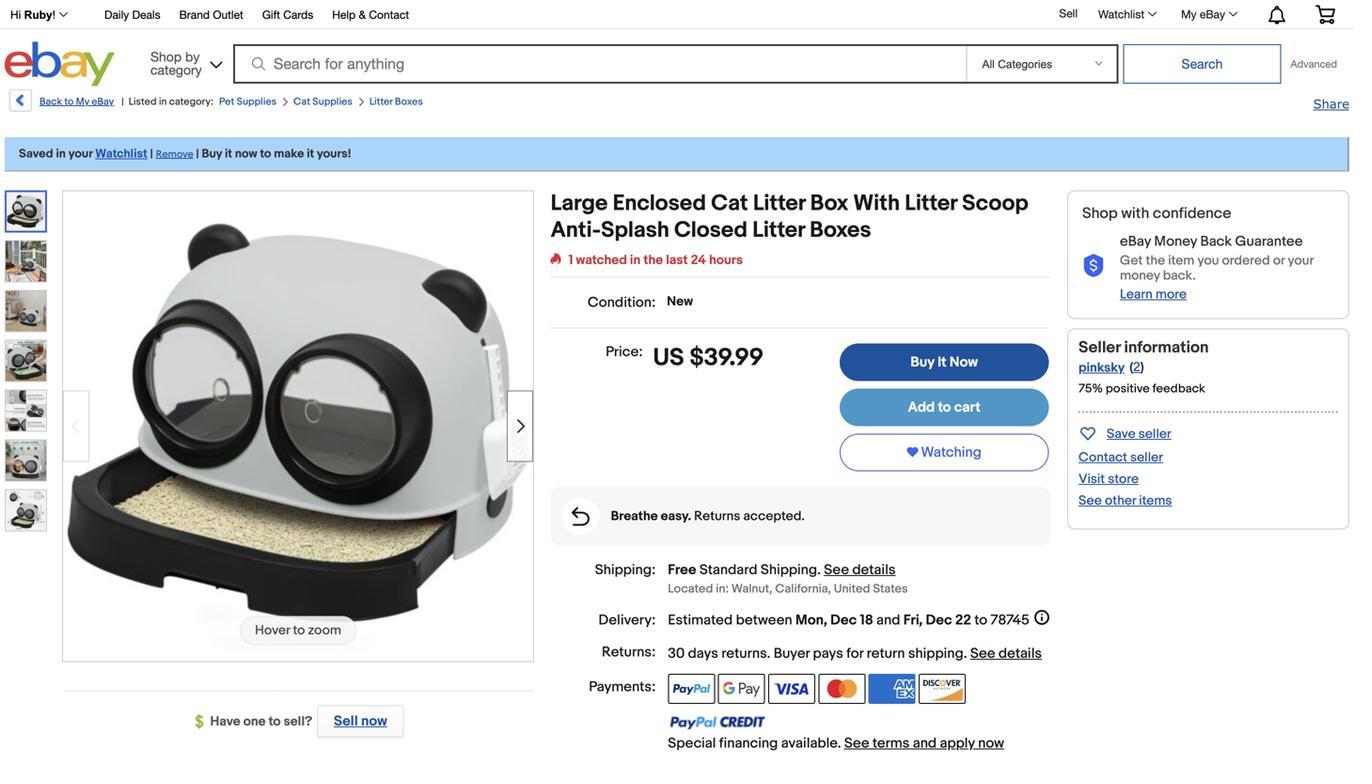 Task type: describe. For each thing, give the bounding box(es) containing it.
| listed in category:
[[122, 96, 214, 108]]

fri,
[[904, 612, 923, 629]]

saved in your watchlist | remove | buy it now to make it yours!
[[19, 147, 351, 161]]

ordered
[[1222, 253, 1270, 269]]

my ebay link
[[1171, 3, 1246, 25]]

buy it now
[[911, 354, 978, 371]]

learn
[[1120, 287, 1153, 303]]

shop for shop by category
[[150, 49, 182, 64]]

deals
[[132, 8, 160, 21]]

items
[[1139, 493, 1172, 509]]

united
[[834, 582, 870, 597]]

picture 2 of 7 image
[[6, 241, 46, 282]]

watching
[[921, 444, 982, 461]]

to left cart at the bottom
[[938, 399, 951, 416]]

enclosed
[[613, 190, 706, 217]]

pet supplies
[[219, 96, 277, 108]]

delivery:
[[599, 612, 656, 629]]

help
[[332, 8, 356, 21]]

shipping:
[[595, 562, 656, 579]]

buyer
[[774, 646, 810, 663]]

shop for shop with confidence
[[1082, 205, 1118, 223]]

1 vertical spatial my
[[76, 96, 89, 108]]

sell for sell now
[[334, 713, 358, 730]]

litter boxes
[[369, 96, 423, 108]]

learn more link
[[1120, 287, 1187, 303]]

hours
[[709, 253, 743, 268]]

new
[[667, 294, 693, 310]]

easy.
[[661, 509, 691, 525]]

0 vertical spatial back
[[39, 96, 62, 108]]

1
[[569, 253, 573, 268]]

financing
[[719, 735, 778, 752]]

buy inside us $39.99 main content
[[911, 354, 935, 371]]

in for |
[[159, 96, 167, 108]]

available.
[[781, 735, 841, 752]]

share
[[1314, 96, 1350, 111]]

with details__icon image for breathe easy.
[[572, 507, 590, 526]]

special financing available. see terms and apply now
[[668, 735, 1004, 752]]

1 horizontal spatial |
[[150, 147, 153, 161]]

supplies for cat supplies
[[313, 96, 353, 108]]

sell now link
[[312, 706, 404, 738]]

picture 6 of 7 image
[[6, 441, 46, 481]]

returns
[[694, 509, 740, 525]]

have one to sell?
[[210, 714, 312, 730]]

30
[[668, 646, 685, 663]]

to left listed
[[64, 96, 74, 108]]

back to my ebay
[[39, 96, 114, 108]]

guarantee
[[1235, 233, 1303, 250]]

&
[[359, 8, 366, 21]]

back inside ebay money back guarantee get the item you ordered or your money back. learn more
[[1200, 233, 1232, 250]]

22
[[955, 612, 971, 629]]

picture 1 of 7 image
[[7, 192, 45, 231]]

estimated
[[668, 612, 733, 629]]

Search for anything text field
[[236, 46, 963, 82]]

1 vertical spatial in
[[56, 147, 66, 161]]

with
[[1121, 205, 1150, 223]]

category
[[150, 62, 202, 78]]

picture 4 of 7 image
[[6, 341, 46, 381]]

between
[[736, 612, 792, 629]]

sell now
[[334, 713, 387, 730]]

last
[[666, 253, 688, 268]]

0 vertical spatial boxes
[[395, 96, 423, 108]]

watchlist inside the 'account' navigation
[[1098, 8, 1145, 21]]

gift cards link
[[262, 5, 313, 26]]

. for returns
[[767, 646, 771, 663]]

price:
[[606, 344, 643, 361]]

help & contact
[[332, 8, 409, 21]]

the inside ebay money back guarantee get the item you ordered or your money back. learn more
[[1146, 253, 1165, 269]]

terms
[[873, 735, 910, 752]]

details inside free standard shipping . see details located in: walnut, california, united states
[[852, 562, 896, 579]]

item
[[1168, 253, 1195, 269]]

store
[[1108, 472, 1139, 488]]

0 vertical spatial buy
[[202, 147, 222, 161]]

30 days returns . buyer pays for return shipping . see details
[[668, 646, 1042, 663]]

us
[[653, 344, 684, 373]]

make
[[274, 147, 304, 161]]

free
[[668, 562, 696, 579]]

picture 7 of 7 image
[[6, 490, 46, 531]]

money
[[1120, 268, 1160, 284]]

add
[[908, 399, 935, 416]]

add to cart
[[908, 399, 981, 416]]

get
[[1120, 253, 1143, 269]]

buy it now link
[[840, 344, 1049, 381]]

1 it from the left
[[225, 147, 232, 161]]

78745
[[991, 612, 1030, 629]]

(
[[1130, 360, 1133, 376]]

walnut,
[[732, 582, 773, 597]]

visit
[[1079, 472, 1105, 488]]

2 it from the left
[[307, 147, 314, 161]]

in for 1
[[630, 253, 641, 268]]

category:
[[169, 96, 214, 108]]

0 vertical spatial see details link
[[824, 562, 896, 579]]

paypal credit image
[[668, 715, 766, 731]]

and for 18
[[877, 612, 900, 629]]

account navigation
[[0, 0, 1350, 29]]

ruby
[[24, 8, 52, 21]]

seller for contact
[[1130, 450, 1163, 466]]

see inside the "contact seller visit store see other items"
[[1079, 493, 1102, 509]]

brand
[[179, 8, 210, 21]]

hi ruby !
[[10, 8, 55, 21]]

for
[[847, 646, 864, 663]]

accepted.
[[743, 509, 805, 525]]

picture 5 of 7 image
[[6, 391, 46, 431]]

daily
[[104, 8, 129, 21]]

save
[[1107, 426, 1136, 442]]

cat supplies
[[294, 96, 353, 108]]

your shopping cart image
[[1315, 5, 1336, 24]]

yours!
[[317, 147, 351, 161]]

closed
[[674, 217, 748, 244]]

save seller button
[[1079, 423, 1172, 444]]

1 dec from the left
[[831, 612, 857, 629]]



Task type: vqa. For each thing, say whether or not it's contained in the screenshot.
watch GE 6-Outlet Surge Protector (10 FT Cord) White IMAGE
no



Task type: locate. For each thing, give the bounding box(es) containing it.
1 vertical spatial back
[[1200, 233, 1232, 250]]

more
[[1156, 287, 1187, 303]]

1 supplies from the left
[[237, 96, 277, 108]]

1 horizontal spatial the
[[1146, 253, 1165, 269]]

0 vertical spatial your
[[68, 147, 93, 161]]

the right get
[[1146, 253, 1165, 269]]

sell for sell
[[1059, 7, 1078, 20]]

1 vertical spatial watchlist link
[[95, 147, 147, 161]]

see details link up united
[[824, 562, 896, 579]]

1 vertical spatial details
[[999, 646, 1042, 663]]

contact inside the 'account' navigation
[[369, 8, 409, 21]]

with details__icon image for ebay money back guarantee
[[1082, 255, 1105, 278]]

days
[[688, 646, 718, 663]]

back to my ebay link
[[8, 89, 114, 118]]

1 vertical spatial watchlist
[[95, 147, 147, 161]]

1 horizontal spatial shop
[[1082, 205, 1118, 223]]

1 vertical spatial sell
[[334, 713, 358, 730]]

| left listed
[[122, 96, 124, 108]]

0 horizontal spatial with details__icon image
[[572, 507, 590, 526]]

your inside ebay money back guarantee get the item you ordered or your money back. learn more
[[1288, 253, 1314, 269]]

box
[[810, 190, 848, 217]]

payments:
[[589, 679, 656, 696]]

or
[[1273, 253, 1285, 269]]

1 horizontal spatial now
[[361, 713, 387, 730]]

us $39.99
[[653, 344, 764, 373]]

contact right "&"
[[369, 8, 409, 21]]

my inside the 'account' navigation
[[1181, 8, 1197, 21]]

1 horizontal spatial with details__icon image
[[1082, 255, 1105, 278]]

information
[[1124, 338, 1209, 358]]

1 horizontal spatial details
[[999, 646, 1042, 663]]

contact up 'visit store' link
[[1079, 450, 1128, 466]]

| right remove button on the top of the page
[[196, 147, 199, 161]]

1 horizontal spatial and
[[913, 735, 937, 752]]

with details__icon image left breathe
[[572, 507, 590, 526]]

to right one
[[269, 714, 281, 730]]

by
[[185, 49, 200, 64]]

in right "saved"
[[56, 147, 66, 161]]

ebay inside the 'account' navigation
[[1200, 8, 1225, 21]]

1 vertical spatial ebay
[[92, 96, 114, 108]]

sell inside "link"
[[334, 713, 358, 730]]

0 horizontal spatial |
[[122, 96, 124, 108]]

your right "saved"
[[68, 147, 93, 161]]

0 horizontal spatial it
[[225, 147, 232, 161]]

1 horizontal spatial in
[[159, 96, 167, 108]]

0 vertical spatial cat
[[294, 96, 310, 108]]

splash
[[601, 217, 669, 244]]

pays
[[813, 646, 843, 663]]

0 horizontal spatial contact
[[369, 8, 409, 21]]

watchlist link left remove button on the top of the page
[[95, 147, 147, 161]]

watchlist
[[1098, 8, 1145, 21], [95, 147, 147, 161]]

details up the states
[[852, 562, 896, 579]]

ebay money back guarantee get the item you ordered or your money back. learn more
[[1120, 233, 1314, 303]]

free standard shipping . see details located in: walnut, california, united states
[[668, 562, 908, 597]]

0 horizontal spatial cat
[[294, 96, 310, 108]]

with details__icon image
[[1082, 255, 1105, 278], [572, 507, 590, 526]]

1 vertical spatial buy
[[911, 354, 935, 371]]

feedback
[[1153, 382, 1205, 396]]

pet
[[219, 96, 234, 108]]

large
[[551, 190, 608, 217]]

0 vertical spatial with details__icon image
[[1082, 255, 1105, 278]]

0 vertical spatial contact
[[369, 8, 409, 21]]

mon,
[[796, 612, 827, 629]]

money
[[1154, 233, 1197, 250]]

contact inside the "contact seller visit store see other items"
[[1079, 450, 1128, 466]]

picture 3 of 7 image
[[6, 291, 46, 332]]

0 horizontal spatial watchlist link
[[95, 147, 147, 161]]

brand outlet
[[179, 8, 243, 21]]

with
[[853, 190, 900, 217]]

1 horizontal spatial buy
[[911, 354, 935, 371]]

dec left 22
[[926, 612, 952, 629]]

now left the make
[[235, 147, 257, 161]]

0 vertical spatial in
[[159, 96, 167, 108]]

seller right save at the bottom
[[1139, 426, 1172, 442]]

1 vertical spatial and
[[913, 735, 937, 752]]

seller inside 'button'
[[1139, 426, 1172, 442]]

1 horizontal spatial see details link
[[970, 646, 1042, 663]]

seller down save seller
[[1130, 450, 1163, 466]]

sell?
[[284, 714, 312, 730]]

watching button
[[840, 434, 1049, 472]]

daily deals link
[[104, 5, 160, 26]]

1 the from the left
[[644, 253, 663, 268]]

sell inside the 'account' navigation
[[1059, 7, 1078, 20]]

. up california,
[[817, 562, 821, 579]]

0 horizontal spatial supplies
[[237, 96, 277, 108]]

shipping
[[908, 646, 964, 663]]

paypal image
[[668, 674, 715, 704]]

1 horizontal spatial my
[[1181, 8, 1197, 21]]

gift cards
[[262, 8, 313, 21]]

large enclosed cat litter box with litter scoop anti-splash closed litter boxes - picture 1 of 7 image
[[63, 189, 533, 659]]

it down pet
[[225, 147, 232, 161]]

dec left 18 at the right of page
[[831, 612, 857, 629]]

you
[[1198, 253, 1219, 269]]

1 horizontal spatial .
[[817, 562, 821, 579]]

1 horizontal spatial it
[[307, 147, 314, 161]]

help & contact link
[[332, 5, 409, 26]]

back.
[[1163, 268, 1196, 284]]

75%
[[1079, 382, 1103, 396]]

standard
[[700, 562, 758, 579]]

0 horizontal spatial dec
[[831, 612, 857, 629]]

with details__icon image left get
[[1082, 255, 1105, 278]]

1 horizontal spatial supplies
[[313, 96, 353, 108]]

0 horizontal spatial sell
[[334, 713, 358, 730]]

0 horizontal spatial now
[[235, 147, 257, 161]]

remove button
[[156, 147, 193, 161]]

sell link
[[1051, 7, 1086, 20]]

1 vertical spatial your
[[1288, 253, 1314, 269]]

buy right remove button on the top of the page
[[202, 147, 222, 161]]

advanced
[[1291, 58, 1337, 70]]

2 horizontal spatial now
[[978, 735, 1004, 752]]

0 vertical spatial now
[[235, 147, 257, 161]]

advanced link
[[1281, 45, 1347, 83]]

have
[[210, 714, 240, 730]]

cat up the make
[[294, 96, 310, 108]]

0 vertical spatial shop
[[150, 49, 182, 64]]

large enclosed cat litter box with litter scoop anti-splash closed litter boxes
[[551, 190, 1029, 244]]

2 horizontal spatial ebay
[[1200, 8, 1225, 21]]

see down 22
[[970, 646, 996, 663]]

in
[[159, 96, 167, 108], [56, 147, 66, 161], [630, 253, 641, 268]]

see down visit
[[1079, 493, 1102, 509]]

1 vertical spatial with details__icon image
[[572, 507, 590, 526]]

it right the make
[[307, 147, 314, 161]]

brand outlet link
[[179, 5, 243, 26]]

supplies up the 'yours!'
[[313, 96, 353, 108]]

0 horizontal spatial and
[[877, 612, 900, 629]]

to left the make
[[260, 147, 271, 161]]

1 horizontal spatial watchlist
[[1098, 8, 1145, 21]]

1 vertical spatial cat
[[711, 190, 748, 217]]

cat supplies link
[[294, 96, 353, 108]]

with details__icon image inside us $39.99 main content
[[572, 507, 590, 526]]

1 watched in the last 24 hours
[[569, 253, 743, 268]]

0 horizontal spatial back
[[39, 96, 62, 108]]

details down 78745
[[999, 646, 1042, 663]]

contact seller link
[[1079, 450, 1163, 466]]

supplies right pet
[[237, 96, 277, 108]]

now right apply
[[978, 735, 1004, 752]]

watched
[[576, 253, 627, 268]]

. for shipping
[[817, 562, 821, 579]]

dollar sign image
[[195, 715, 210, 730]]

breathe easy. returns accepted.
[[611, 509, 805, 525]]

none submit inside shop by category banner
[[1123, 44, 1281, 84]]

cards
[[283, 8, 313, 21]]

pinksky
[[1079, 360, 1125, 376]]

shop inside shop by category
[[150, 49, 182, 64]]

supplies for pet supplies
[[237, 96, 277, 108]]

None submit
[[1123, 44, 1281, 84]]

2 horizontal spatial in
[[630, 253, 641, 268]]

shop
[[150, 49, 182, 64], [1082, 205, 1118, 223]]

0 vertical spatial watchlist
[[1098, 8, 1145, 21]]

cat up hours
[[711, 190, 748, 217]]

watchlist link right sell link
[[1088, 3, 1165, 25]]

in down splash
[[630, 253, 641, 268]]

to right 22
[[975, 612, 988, 629]]

1 horizontal spatial your
[[1288, 253, 1314, 269]]

now inside sell now "link"
[[361, 713, 387, 730]]

watchlist right sell link
[[1098, 8, 1145, 21]]

0 horizontal spatial your
[[68, 147, 93, 161]]

1 vertical spatial see details link
[[970, 646, 1042, 663]]

seller inside the "contact seller visit store see other items"
[[1130, 450, 1163, 466]]

shop left by
[[150, 49, 182, 64]]

states
[[873, 582, 908, 597]]

and for terms
[[913, 735, 937, 752]]

sell
[[1059, 7, 1078, 20], [334, 713, 358, 730]]

in:
[[716, 582, 729, 597]]

see inside free standard shipping . see details located in: walnut, california, united states
[[824, 562, 849, 579]]

1 vertical spatial contact
[[1079, 450, 1128, 466]]

cart
[[954, 399, 981, 416]]

pet supplies link
[[219, 96, 277, 108]]

2 the from the left
[[1146, 253, 1165, 269]]

master card image
[[819, 674, 866, 704]]

shop by category banner
[[0, 0, 1350, 91]]

1 vertical spatial shop
[[1082, 205, 1118, 223]]

back up you
[[1200, 233, 1232, 250]]

1 horizontal spatial cat
[[711, 190, 748, 217]]

in right listed
[[159, 96, 167, 108]]

breathe
[[611, 509, 658, 525]]

1 vertical spatial now
[[361, 713, 387, 730]]

now inside us $39.99 main content
[[978, 735, 1004, 752]]

0 vertical spatial sell
[[1059, 7, 1078, 20]]

1 horizontal spatial dec
[[926, 612, 952, 629]]

in inside us $39.99 main content
[[630, 253, 641, 268]]

the inside us $39.99 main content
[[644, 253, 663, 268]]

boxes inside large enclosed cat litter box with litter scoop anti-splash closed litter boxes
[[810, 217, 871, 244]]

1 horizontal spatial ebay
[[1120, 233, 1151, 250]]

2 horizontal spatial .
[[964, 646, 967, 663]]

shop by category
[[150, 49, 202, 78]]

litter
[[369, 96, 393, 108], [753, 190, 805, 217], [905, 190, 957, 217], [753, 217, 805, 244]]

supplies
[[237, 96, 277, 108], [313, 96, 353, 108]]

daily deals
[[104, 8, 160, 21]]

. left buyer
[[767, 646, 771, 663]]

0 vertical spatial ebay
[[1200, 8, 1225, 21]]

0 horizontal spatial details
[[852, 562, 896, 579]]

and
[[877, 612, 900, 629], [913, 735, 937, 752]]

your
[[68, 147, 93, 161], [1288, 253, 1314, 269]]

now right sell?
[[361, 713, 387, 730]]

shop with confidence
[[1082, 205, 1232, 223]]

0 vertical spatial details
[[852, 562, 896, 579]]

ebay inside ebay money back guarantee get the item you ordered or your money back. learn more
[[1120, 233, 1151, 250]]

your right "or"
[[1288, 253, 1314, 269]]

0 horizontal spatial ebay
[[92, 96, 114, 108]]

google pay image
[[718, 674, 765, 704]]

0 horizontal spatial see details link
[[824, 562, 896, 579]]

discover image
[[919, 674, 966, 704]]

0 horizontal spatial .
[[767, 646, 771, 663]]

0 vertical spatial seller
[[1139, 426, 1172, 442]]

1 horizontal spatial contact
[[1079, 450, 1128, 466]]

0 horizontal spatial boxes
[[395, 96, 423, 108]]

1 horizontal spatial sell
[[1059, 7, 1078, 20]]

2 vertical spatial in
[[630, 253, 641, 268]]

seller for save
[[1139, 426, 1172, 442]]

visa image
[[768, 674, 815, 704]]

american express image
[[869, 674, 916, 704]]

. inside free standard shipping . see details located in: walnut, california, united states
[[817, 562, 821, 579]]

1 horizontal spatial watchlist link
[[1088, 3, 1165, 25]]

0 horizontal spatial shop
[[150, 49, 182, 64]]

1 vertical spatial boxes
[[810, 217, 871, 244]]

buy left it
[[911, 354, 935, 371]]

0 horizontal spatial in
[[56, 147, 66, 161]]

save seller
[[1107, 426, 1172, 442]]

0 horizontal spatial buy
[[202, 147, 222, 161]]

back
[[39, 96, 62, 108], [1200, 233, 1232, 250]]

see details link down 78745
[[970, 646, 1042, 663]]

0 vertical spatial my
[[1181, 8, 1197, 21]]

the left the last
[[644, 253, 663, 268]]

0 vertical spatial watchlist link
[[1088, 3, 1165, 25]]

| left remove button on the top of the page
[[150, 147, 153, 161]]

0 horizontal spatial my
[[76, 96, 89, 108]]

seller
[[1079, 338, 1121, 358]]

contact
[[369, 8, 409, 21], [1079, 450, 1128, 466]]

2 vertical spatial now
[[978, 735, 1004, 752]]

share button
[[1314, 96, 1350, 113]]

now
[[235, 147, 257, 161], [361, 713, 387, 730], [978, 735, 1004, 752]]

0 horizontal spatial watchlist
[[95, 147, 147, 161]]

)
[[1141, 360, 1144, 376]]

0 horizontal spatial the
[[644, 253, 663, 268]]

1 vertical spatial seller
[[1130, 450, 1163, 466]]

cat inside large enclosed cat litter box with litter scoop anti-splash closed litter boxes
[[711, 190, 748, 217]]

and left apply
[[913, 735, 937, 752]]

watchlist left remove button on the top of the page
[[95, 147, 147, 161]]

us $39.99 main content
[[551, 190, 1051, 765]]

shop left with
[[1082, 205, 1118, 223]]

see left terms
[[844, 735, 870, 752]]

saved
[[19, 147, 53, 161]]

and right 18 at the right of page
[[877, 612, 900, 629]]

back up "saved"
[[39, 96, 62, 108]]

details
[[852, 562, 896, 579], [999, 646, 1042, 663]]

listed
[[129, 96, 157, 108]]

. down 22
[[964, 646, 967, 663]]

1 horizontal spatial boxes
[[810, 217, 871, 244]]

2 vertical spatial ebay
[[1120, 233, 1151, 250]]

2 horizontal spatial |
[[196, 147, 199, 161]]

0 vertical spatial and
[[877, 612, 900, 629]]

see up united
[[824, 562, 849, 579]]

2 supplies from the left
[[313, 96, 353, 108]]

2 dec from the left
[[926, 612, 952, 629]]

1 horizontal spatial back
[[1200, 233, 1232, 250]]



